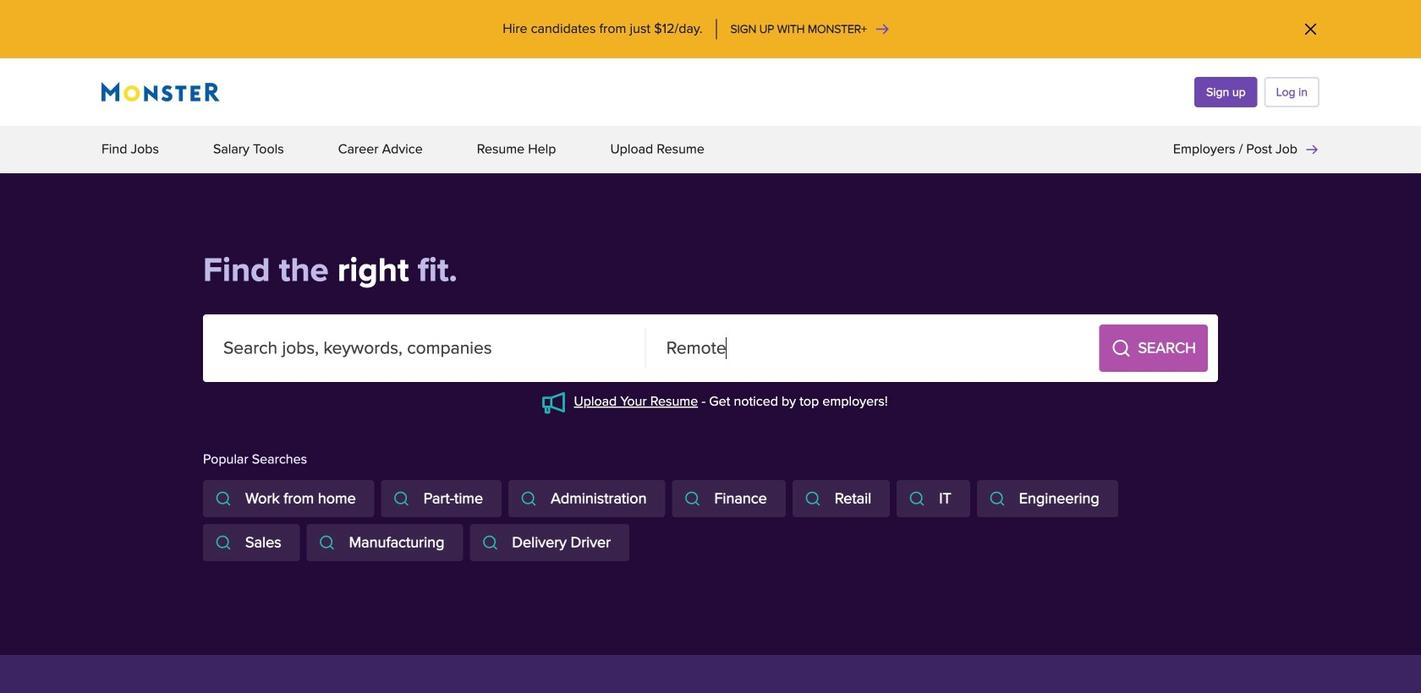 Task type: describe. For each thing, give the bounding box(es) containing it.
Search jobs, keywords, companies search field
[[203, 315, 646, 382]]

Enter location or "remote" search field
[[646, 315, 1089, 382]]

monster image
[[102, 82, 220, 102]]



Task type: vqa. For each thing, say whether or not it's contained in the screenshot.
Filter icon
no



